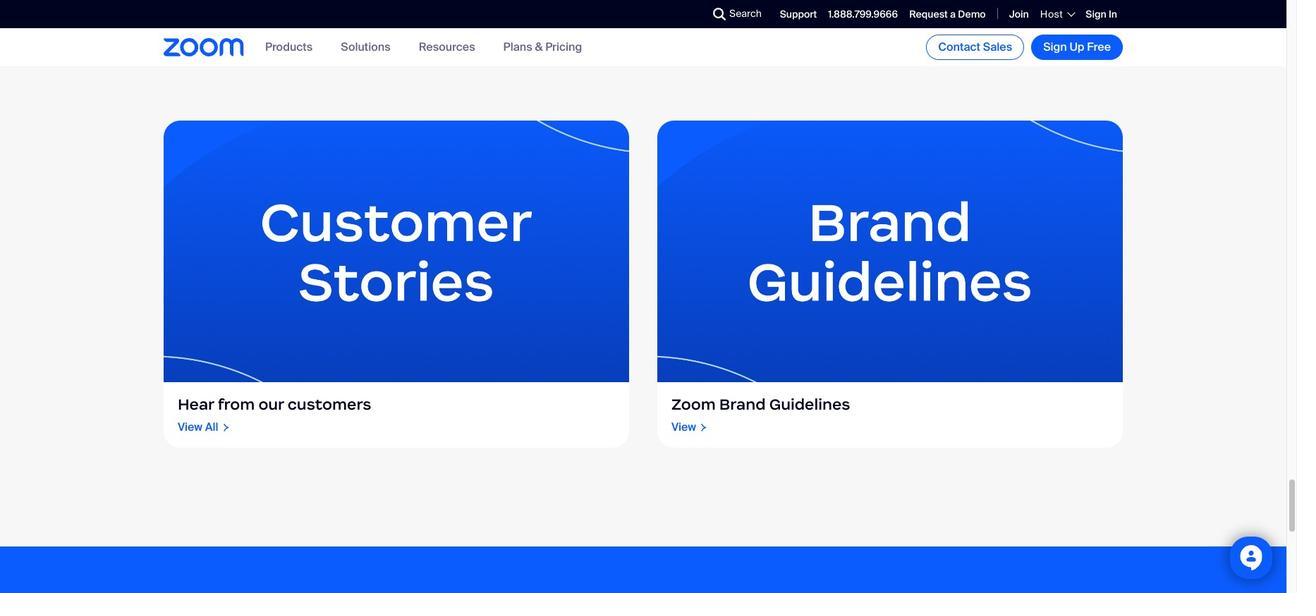 Task type: vqa. For each thing, say whether or not it's contained in the screenshot.
'SIGN IN' link
yes



Task type: locate. For each thing, give the bounding box(es) containing it.
sign up free link
[[1032, 35, 1123, 60]]

products button
[[265, 40, 313, 55]]

zoom
[[672, 395, 716, 414]]

support
[[780, 8, 817, 20]]

resources button
[[419, 40, 475, 55]]

our
[[259, 395, 284, 414]]

resources
[[419, 40, 475, 55]]

in
[[1109, 8, 1118, 20]]

view left all
[[178, 420, 203, 435]]

search
[[730, 7, 762, 20]]

sign left up
[[1044, 40, 1067, 54]]

view
[[178, 420, 203, 435], [672, 420, 696, 435]]

None search field
[[662, 3, 717, 25]]

view down zoom on the right of the page
[[672, 420, 696, 435]]

search image
[[713, 8, 726, 20], [713, 8, 726, 20]]

contact sales
[[939, 40, 1013, 54]]

0 horizontal spatial sign
[[1044, 40, 1067, 54]]

2 view from the left
[[672, 420, 696, 435]]

demo
[[958, 8, 986, 20]]

sign up free
[[1044, 40, 1111, 54]]

zoom brand guidelines view
[[672, 395, 851, 435]]

sign in link
[[1086, 8, 1118, 20]]

&
[[535, 40, 543, 55]]

solutions
[[341, 40, 391, 55]]

sign
[[1086, 8, 1107, 20], [1044, 40, 1067, 54]]

solutions button
[[341, 40, 391, 55]]

video thumbnail of kevin graziadei image
[[164, 121, 629, 383]]

sign left the in
[[1086, 8, 1107, 20]]

brand
[[720, 395, 766, 414]]

pricing
[[546, 40, 582, 55]]

1.888.799.9666
[[829, 8, 898, 20]]

1 horizontal spatial view
[[672, 420, 696, 435]]

0 vertical spatial sign
[[1086, 8, 1107, 20]]

1 horizontal spatial sign
[[1086, 8, 1107, 20]]

1 vertical spatial sign
[[1044, 40, 1067, 54]]

request a demo link
[[910, 8, 986, 20]]

join link
[[1009, 8, 1029, 20]]

0 horizontal spatial view
[[178, 420, 203, 435]]

plans & pricing
[[504, 40, 582, 55]]

hear from our customers view all
[[178, 395, 371, 435]]

1 view from the left
[[178, 420, 203, 435]]



Task type: describe. For each thing, give the bounding box(es) containing it.
a
[[950, 8, 956, 20]]

1.888.799.9666 link
[[829, 8, 898, 20]]

free
[[1087, 40, 1111, 54]]

up
[[1070, 40, 1085, 54]]

products
[[265, 40, 313, 55]]

from
[[218, 395, 255, 414]]

plans
[[504, 40, 533, 55]]

card 2 image
[[658, 121, 1123, 383]]

all
[[205, 420, 218, 435]]

sign in
[[1086, 8, 1118, 20]]

sign for sign in
[[1086, 8, 1107, 20]]

support link
[[780, 8, 817, 20]]

contact
[[939, 40, 981, 54]]

contact sales link
[[927, 35, 1025, 60]]

view inside hear from our customers view all
[[178, 420, 203, 435]]

customers
[[288, 395, 371, 414]]

zoom logo image
[[164, 38, 244, 56]]

hear
[[178, 395, 214, 414]]

guidelines
[[770, 395, 851, 414]]

sign for sign up free
[[1044, 40, 1067, 54]]

view inside zoom brand guidelines view
[[672, 420, 696, 435]]

host
[[1041, 8, 1064, 20]]

host button
[[1041, 8, 1075, 20]]

request a demo
[[910, 8, 986, 20]]

plans & pricing link
[[504, 40, 582, 55]]

join
[[1009, 8, 1029, 20]]

sales
[[983, 40, 1013, 54]]

request
[[910, 8, 948, 20]]



